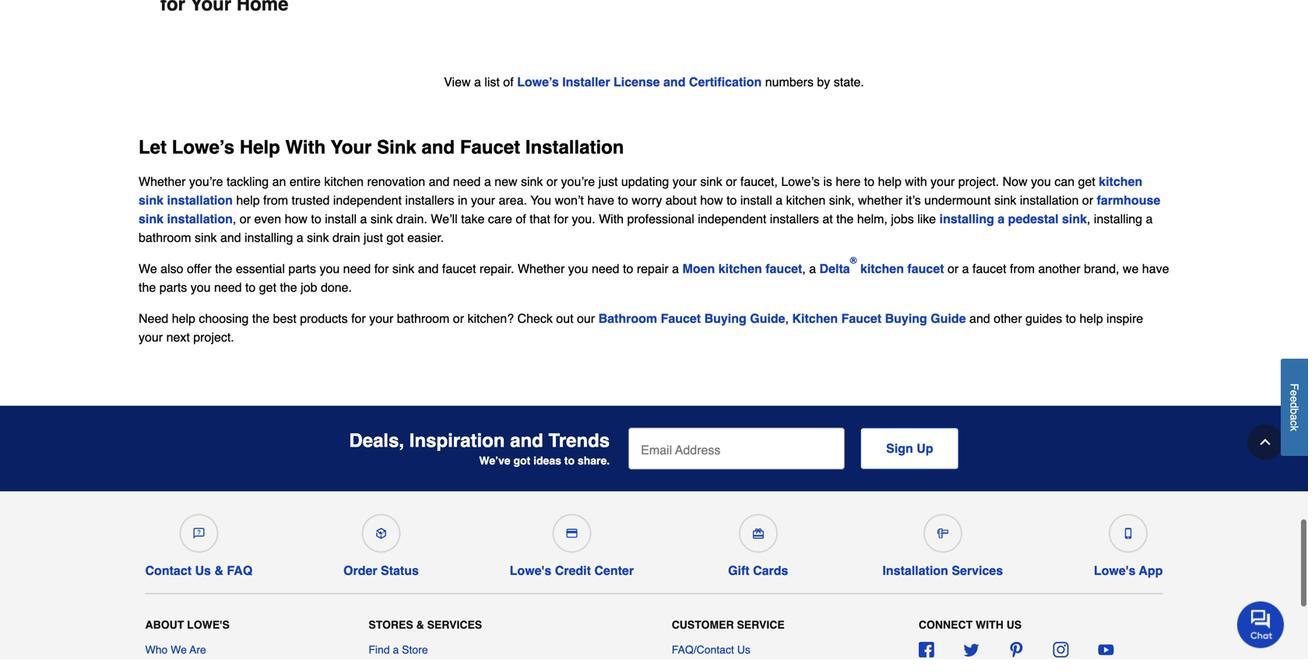 Task type: locate. For each thing, give the bounding box(es) containing it.
f
[[1289, 384, 1301, 391]]

sign up button
[[861, 428, 959, 470]]

got down drain.
[[387, 231, 404, 245]]

with right you.
[[599, 212, 624, 226]]

pinterest image
[[1009, 643, 1024, 658]]

us for faq/contact
[[737, 644, 751, 657]]

guides
[[1026, 312, 1063, 326]]

2 horizontal spatial lowe's
[[1094, 564, 1136, 578]]

independent
[[333, 193, 402, 208], [698, 212, 767, 226]]

faq/contact
[[672, 644, 734, 657]]

1 vertical spatial independent
[[698, 212, 767, 226]]

0 horizontal spatial parts
[[159, 280, 187, 295]]

installation services
[[883, 564, 1003, 578]]

0 horizontal spatial you're
[[189, 174, 223, 189]]

parts inside or a faucet from another brand, we have the parts you need to get the job done.
[[159, 280, 187, 295]]

sink
[[377, 137, 417, 158]]

2 vertical spatial lowe's
[[782, 174, 820, 189]]

2 horizontal spatial faucet
[[842, 312, 882, 326]]

0 horizontal spatial install
[[325, 212, 357, 226]]

1 horizontal spatial services
[[952, 564, 1003, 578]]

1 vertical spatial just
[[364, 231, 383, 245]]

state.
[[834, 75, 865, 89]]

0 vertical spatial installers
[[405, 193, 455, 208]]

with
[[285, 137, 326, 158], [599, 212, 624, 226]]

who we are
[[145, 644, 206, 657]]

from left another
[[1010, 262, 1035, 276]]

services up store at bottom left
[[427, 619, 482, 632]]

project.
[[959, 174, 1000, 189], [193, 330, 234, 345]]

0 vertical spatial us
[[195, 564, 211, 578]]

license
[[614, 75, 660, 89]]

independent down renovation
[[333, 193, 402, 208]]

install up drain
[[325, 212, 357, 226]]

customer care image
[[193, 528, 204, 539]]

1 vertical spatial install
[[325, 212, 357, 226]]

pedestal
[[1008, 212, 1059, 226]]

get down essential
[[259, 280, 277, 295]]

you down offer
[[191, 280, 211, 295]]

1 vertical spatial have
[[1143, 262, 1170, 276]]

kitchen inside "kitchen sink installation"
[[1099, 174, 1143, 189]]

and inside ', installing a bathroom sink and installing a sink drain just got easier.'
[[220, 231, 241, 245]]

moen
[[683, 262, 715, 276]]

contact us & faq link
[[145, 508, 253, 579]]

professional
[[627, 212, 695, 226]]

0 vertical spatial with
[[285, 137, 326, 158]]

installation up offer
[[167, 212, 233, 226]]

from down an
[[263, 193, 288, 208]]

you down you.
[[568, 262, 589, 276]]

a down installing a pedestal sink 'link'
[[963, 262, 969, 276]]

installation inside farmhouse sink installation
[[167, 212, 233, 226]]

0 horizontal spatial how
[[285, 212, 308, 226]]

1 horizontal spatial have
[[1143, 262, 1170, 276]]

lowe's up are
[[187, 619, 230, 632]]

you inside or a faucet from another brand, we have the parts you need to get the job done.
[[191, 280, 211, 295]]

faucet up the new
[[460, 137, 520, 158]]

faucet right kitchen
[[842, 312, 882, 326]]

f e e d b a c k button
[[1281, 359, 1309, 457]]

whether down let
[[139, 174, 186, 189]]

,
[[233, 212, 236, 226], [1087, 212, 1091, 226], [803, 262, 806, 276], [786, 312, 789, 326]]

, left delta
[[803, 262, 806, 276]]

faucet,
[[741, 174, 778, 189]]

1 horizontal spatial whether
[[518, 262, 565, 276]]

1 vertical spatial services
[[427, 619, 482, 632]]

1 vertical spatial we
[[171, 644, 187, 657]]

about
[[145, 619, 184, 632]]

stores
[[369, 619, 413, 632]]

1 horizontal spatial lowe's
[[517, 75, 559, 89]]

faucet
[[442, 262, 476, 276], [766, 262, 803, 276], [908, 262, 945, 276], [973, 262, 1007, 276]]

like
[[918, 212, 936, 226]]

sink inside farmhouse sink installation
[[139, 212, 164, 226]]

1 vertical spatial bathroom
[[397, 312, 450, 326]]

repair.
[[480, 262, 514, 276]]

a up k
[[1289, 415, 1301, 421]]

to down essential
[[245, 280, 256, 295]]

a inside f e e d b a c k button
[[1289, 415, 1301, 421]]

of right list
[[503, 75, 514, 89]]

you're up won't
[[561, 174, 595, 189]]

sink up you on the top left of the page
[[521, 174, 543, 189]]

have inside or a faucet from another brand, we have the parts you need to get the job done.
[[1143, 262, 1170, 276]]

installing down farmhouse
[[1094, 212, 1143, 226]]

find a store link
[[369, 643, 428, 658]]

app
[[1139, 564, 1163, 578]]

lowe's left "is"
[[782, 174, 820, 189]]

help inside and other guides to help inspire your next project.
[[1080, 312, 1104, 326]]

and up essential
[[220, 231, 241, 245]]

lowe's credit center
[[510, 564, 634, 578]]

guide left other at the right of the page
[[931, 312, 966, 326]]

and inside and other guides to help inspire your next project.
[[970, 312, 991, 326]]

1 horizontal spatial installation
[[883, 564, 949, 578]]

b
[[1289, 409, 1301, 415]]

to right here
[[864, 174, 875, 189]]

numbers
[[765, 75, 814, 89]]

for inside 'we also offer the essential parts you need for sink and faucet repair. whether you need to repair a moen kitchen faucet , a delta ® kitchen faucet'
[[374, 262, 389, 276]]

d
[[1289, 403, 1301, 409]]

your
[[331, 137, 372, 158]]

0 vertical spatial for
[[554, 212, 569, 226]]

a down the trusted
[[297, 231, 304, 245]]

installation
[[526, 137, 624, 158], [883, 564, 949, 578]]

kitchen up farmhouse
[[1099, 174, 1143, 189]]

0 vertical spatial install
[[741, 193, 773, 208]]

need
[[453, 174, 481, 189], [343, 262, 371, 276], [592, 262, 620, 276], [214, 280, 242, 295]]

1 horizontal spatial faucet
[[661, 312, 701, 326]]

1 horizontal spatial bathroom
[[397, 312, 450, 326]]

let lowe's help with your sink and faucet installation
[[139, 137, 624, 158]]

a
[[474, 75, 481, 89], [484, 174, 491, 189], [776, 193, 783, 208], [360, 212, 367, 226], [998, 212, 1005, 226], [1146, 212, 1153, 226], [297, 231, 304, 245], [672, 262, 679, 276], [809, 262, 816, 276], [963, 262, 969, 276], [1289, 415, 1301, 421], [393, 644, 399, 657]]

how right about
[[700, 193, 723, 208]]

0 horizontal spatial we
[[139, 262, 157, 276]]

need up choosing
[[214, 280, 242, 295]]

lowe's right list
[[517, 75, 559, 89]]

1 horizontal spatial guide
[[931, 312, 966, 326]]

or down undermount
[[948, 262, 959, 276]]

area.
[[499, 193, 527, 208]]

0 horizontal spatial just
[[364, 231, 383, 245]]

1 horizontal spatial how
[[700, 193, 723, 208]]

0 vertical spatial parts
[[289, 262, 316, 276]]

and inside 'we also offer the essential parts you need for sink and faucet repair. whether you need to repair a moen kitchen faucet , a delta ® kitchen faucet'
[[418, 262, 439, 276]]

guide
[[750, 312, 786, 326], [931, 312, 966, 326]]

faucet left delta
[[766, 262, 803, 276]]

1 vertical spatial whether
[[518, 262, 565, 276]]

faucet down like
[[908, 262, 945, 276]]

repair
[[637, 262, 669, 276]]

renovation
[[367, 174, 425, 189]]

the left job
[[280, 280, 297, 295]]

0 horizontal spatial &
[[215, 564, 224, 578]]

installation inside "kitchen sink installation"
[[167, 193, 233, 208]]

delta
[[820, 262, 850, 276]]

1 buying from the left
[[705, 312, 747, 326]]

e
[[1289, 391, 1301, 397], [1289, 397, 1301, 403]]

lowe's inside "link"
[[510, 564, 552, 578]]

get right can
[[1079, 174, 1096, 189]]

& left faq
[[215, 564, 224, 578]]

a up drain
[[360, 212, 367, 226]]

sink left faucet,
[[701, 174, 723, 189]]

, up brand,
[[1087, 212, 1091, 226]]

1 horizontal spatial for
[[374, 262, 389, 276]]

1 horizontal spatial &
[[416, 619, 424, 632]]

0 vertical spatial independent
[[333, 193, 402, 208]]

0 horizontal spatial us
[[195, 564, 211, 578]]

0 horizontal spatial of
[[503, 75, 514, 89]]

1 vertical spatial get
[[259, 280, 277, 295]]

check
[[518, 312, 553, 326]]

0 vertical spatial get
[[1079, 174, 1096, 189]]

to right guides
[[1066, 312, 1077, 326]]

and inside deals, inspiration and trends we've got ideas to share.
[[510, 430, 544, 452]]

lowe's right let
[[172, 137, 235, 158]]

next
[[166, 330, 190, 345]]

sign up form
[[629, 428, 959, 470]]

2 e from the top
[[1289, 397, 1301, 403]]

certification
[[689, 75, 762, 89]]

or up you on the top left of the page
[[547, 174, 558, 189]]

1 vertical spatial lowe's
[[172, 137, 235, 158]]

installing down undermount
[[940, 212, 995, 226]]

lowe's app
[[1094, 564, 1163, 578]]

get inside or a faucet from another brand, we have the parts you need to get the job done.
[[259, 280, 277, 295]]

your inside and other guides to help inspire your next project.
[[139, 330, 163, 345]]

you're left tackling
[[189, 174, 223, 189]]

0 horizontal spatial guide
[[750, 312, 786, 326]]

1 horizontal spatial us
[[737, 644, 751, 657]]

we left are
[[171, 644, 187, 657]]

your right products
[[369, 312, 394, 326]]

we left also
[[139, 262, 157, 276]]

find a store
[[369, 644, 428, 657]]

faucet inside or a faucet from another brand, we have the parts you need to get the job done.
[[973, 262, 1007, 276]]

project. up undermount
[[959, 174, 1000, 189]]

1 you're from the left
[[189, 174, 223, 189]]

faq/contact us
[[672, 644, 751, 657]]

installing down even
[[245, 231, 293, 245]]

a inside or a faucet from another brand, we have the parts you need to get the job done.
[[963, 262, 969, 276]]

0 horizontal spatial bathroom
[[139, 231, 191, 245]]

parts down also
[[159, 280, 187, 295]]

or a faucet from another brand, we have the parts you need to get the job done.
[[139, 262, 1170, 295]]

1 vertical spatial parts
[[159, 280, 187, 295]]

installers
[[405, 193, 455, 208], [770, 212, 819, 226]]

0 horizontal spatial buying
[[705, 312, 747, 326]]

0 horizontal spatial whether
[[139, 174, 186, 189]]

0 vertical spatial just
[[599, 174, 618, 189]]

a right the find
[[393, 644, 399, 657]]

0 horizontal spatial have
[[588, 193, 615, 208]]

install down faucet,
[[741, 193, 773, 208]]

1 horizontal spatial parts
[[289, 262, 316, 276]]

we
[[139, 262, 157, 276], [171, 644, 187, 657]]

lowe's
[[510, 564, 552, 578], [1094, 564, 1136, 578], [187, 619, 230, 632]]

you left can
[[1031, 174, 1052, 189]]

service
[[737, 619, 785, 632]]

1 horizontal spatial installers
[[770, 212, 819, 226]]

0 horizontal spatial lowe's
[[187, 619, 230, 632]]

0 horizontal spatial installing
[[245, 231, 293, 245]]

won't
[[555, 193, 584, 208]]

sink down let
[[139, 193, 164, 208]]

or left farmhouse
[[1083, 193, 1094, 208]]

services up the connect with us
[[952, 564, 1003, 578]]

got
[[387, 231, 404, 245], [514, 455, 531, 468]]

to down 'whether you're tackling an entire kitchen renovation and need a new sink or you're just updating your sink or faucet, lowe's is here to help with your project. now you can get'
[[618, 193, 628, 208]]

1 horizontal spatial with
[[599, 212, 624, 226]]

drain
[[333, 231, 360, 245]]

1 horizontal spatial you're
[[561, 174, 595, 189]]

sink up offer
[[195, 231, 217, 245]]

& up store at bottom left
[[416, 619, 424, 632]]

for
[[554, 212, 569, 226], [374, 262, 389, 276], [351, 312, 366, 326]]

1 horizontal spatial got
[[514, 455, 531, 468]]

1 vertical spatial for
[[374, 262, 389, 276]]

faq/contact us link
[[672, 643, 751, 658]]

installation
[[167, 193, 233, 208], [1020, 193, 1079, 208], [167, 212, 233, 226]]

and up ideas
[[510, 430, 544, 452]]

faucet down or a faucet from another brand, we have the parts you need to get the job done.
[[661, 312, 701, 326]]

have up you.
[[588, 193, 615, 208]]

1 horizontal spatial lowe's
[[510, 564, 552, 578]]

independent down faucet,
[[698, 212, 767, 226]]

farmhouse sink installation link
[[139, 193, 1161, 226]]

gift card image
[[753, 528, 764, 539]]

deals,
[[349, 430, 404, 452]]

is
[[824, 174, 833, 189]]

1 vertical spatial project.
[[193, 330, 234, 345]]

or
[[547, 174, 558, 189], [726, 174, 737, 189], [1083, 193, 1094, 208], [240, 212, 251, 226], [948, 262, 959, 276], [453, 312, 464, 326]]

and up the we'll
[[429, 174, 450, 189]]

to inside deals, inspiration and trends we've got ideas to share.
[[565, 455, 575, 468]]

0 horizontal spatial services
[[427, 619, 482, 632]]

let
[[139, 137, 167, 158]]

1 vertical spatial installers
[[770, 212, 819, 226]]

with up entire
[[285, 137, 326, 158]]

get
[[1079, 174, 1096, 189], [259, 280, 277, 295]]

4 faucet from the left
[[973, 262, 1007, 276]]

bathroom up also
[[139, 231, 191, 245]]

of left that
[[516, 212, 526, 226]]

need up 'in'
[[453, 174, 481, 189]]

0 horizontal spatial got
[[387, 231, 404, 245]]

install
[[741, 193, 773, 208], [325, 212, 357, 226]]

gift
[[728, 564, 750, 578]]

parts inside 'we also offer the essential parts you need for sink and faucet repair. whether you need to repair a moen kitchen faucet , a delta ® kitchen faucet'
[[289, 262, 316, 276]]

that
[[530, 212, 551, 226]]

0 vertical spatial we
[[139, 262, 157, 276]]

1 vertical spatial from
[[1010, 262, 1035, 276]]

we inside 'we also offer the essential parts you need for sink and faucet repair. whether you need to repair a moen kitchen faucet , a delta ® kitchen faucet'
[[139, 262, 157, 276]]

0 vertical spatial from
[[263, 193, 288, 208]]

in
[[458, 193, 468, 208]]

installation down tackling
[[167, 193, 233, 208]]

bathroom
[[139, 231, 191, 245], [397, 312, 450, 326]]

0 horizontal spatial get
[[259, 280, 277, 295]]

at
[[823, 212, 833, 226]]

, installing a bathroom sink and installing a sink drain just got easier.
[[139, 212, 1153, 245]]

gift cards link
[[725, 508, 792, 579]]

0 horizontal spatial lowe's
[[172, 137, 235, 158]]

or left faucet,
[[726, 174, 737, 189]]

0 vertical spatial bathroom
[[139, 231, 191, 245]]

a right repair
[[672, 262, 679, 276]]

just inside ', installing a bathroom sink and installing a sink drain just got easier.'
[[364, 231, 383, 245]]

connect
[[919, 619, 973, 632]]

0 vertical spatial installation
[[526, 137, 624, 158]]

1 horizontal spatial buying
[[885, 312, 928, 326]]

0 horizontal spatial with
[[285, 137, 326, 158]]

1 horizontal spatial of
[[516, 212, 526, 226]]

e up the d
[[1289, 391, 1301, 397]]

0 horizontal spatial project.
[[193, 330, 234, 345]]

or inside or a faucet from another brand, we have the parts you need to get the job done.
[[948, 262, 959, 276]]

0 vertical spatial whether
[[139, 174, 186, 189]]

gift cards
[[728, 564, 789, 578]]

0 vertical spatial lowe's
[[517, 75, 559, 89]]

1 horizontal spatial project.
[[959, 174, 1000, 189]]

0 horizontal spatial for
[[351, 312, 366, 326]]

2 guide from the left
[[931, 312, 966, 326]]

sink down can
[[1063, 212, 1087, 226]]

us down customer service
[[737, 644, 751, 657]]

we've
[[479, 455, 511, 468]]

faq
[[227, 564, 253, 578]]

installers left 'at'
[[770, 212, 819, 226]]

1 horizontal spatial just
[[599, 174, 618, 189]]

1 vertical spatial got
[[514, 455, 531, 468]]



Task type: vqa. For each thing, say whether or not it's contained in the screenshot.
about
yes



Task type: describe. For each thing, give the bounding box(es) containing it.
installing a pedestal sink link
[[940, 212, 1087, 226]]

to inside 'we also offer the essential parts you need for sink and faucet repair. whether you need to repair a moen kitchen faucet , a delta ® kitchen faucet'
[[623, 262, 634, 276]]

the right 'at'
[[837, 212, 854, 226]]

or left kitchen?
[[453, 312, 464, 326]]

need up done.
[[343, 262, 371, 276]]

other
[[994, 312, 1022, 326]]

0 horizontal spatial from
[[263, 193, 288, 208]]

help from trusted independent installers in your area. you won't have to worry about how to install a kitchen sink, whether it's undermount sink installation or
[[233, 193, 1097, 208]]

sink,
[[829, 193, 855, 208]]

drain.
[[396, 212, 428, 226]]

whether you're tackling an entire kitchen renovation and need a new sink or you're just updating your sink or faucet, lowe's is here to help with your project. now you can get
[[139, 174, 1099, 189]]

0 horizontal spatial faucet
[[460, 137, 520, 158]]

1 horizontal spatial we
[[171, 644, 187, 657]]

bathroom faucet buying guide link
[[599, 312, 786, 326]]

f e e d b a c k
[[1289, 384, 1301, 432]]

sink inside "kitchen sink installation"
[[139, 193, 164, 208]]

1 vertical spatial installation
[[883, 564, 949, 578]]

twitter image
[[964, 643, 980, 658]]

your up undermount
[[931, 174, 955, 189]]

0 horizontal spatial independent
[[333, 193, 402, 208]]

care
[[488, 212, 512, 226]]

and right sink
[[422, 137, 455, 158]]

sink inside 'we also offer the essential parts you need for sink and faucet repair. whether you need to repair a moen kitchen faucet , a delta ® kitchen faucet'
[[392, 262, 415, 276]]

also
[[161, 262, 183, 276]]

to inside and other guides to help inspire your next project.
[[1066, 312, 1077, 326]]

connect with us
[[919, 619, 1022, 632]]

sink left drain.
[[371, 212, 393, 226]]

0 vertical spatial &
[[215, 564, 224, 578]]

view
[[444, 75, 471, 89]]

choosing
[[199, 312, 249, 326]]

need help choosing the best products for your bathroom or kitchen? check out our bathroom faucet buying guide , kitchen faucet buying guide
[[139, 312, 966, 326]]

or left even
[[240, 212, 251, 226]]

, inside 'we also offer the essential parts you need for sink and faucet repair. whether you need to repair a moen kitchen faucet , a delta ® kitchen faucet'
[[803, 262, 806, 276]]

sign
[[887, 442, 914, 456]]

jobs
[[891, 212, 914, 226]]

are
[[190, 644, 206, 657]]

1 horizontal spatial install
[[741, 193, 773, 208]]

here
[[836, 174, 861, 189]]

it's
[[906, 193, 921, 208]]

1 vertical spatial &
[[416, 619, 424, 632]]

entire
[[290, 174, 321, 189]]

2 faucet from the left
[[766, 262, 803, 276]]

lowe's for lowe's app
[[1094, 564, 1136, 578]]

1 vertical spatial of
[[516, 212, 526, 226]]

to down the trusted
[[311, 212, 322, 226]]

and right license
[[664, 75, 686, 89]]

job
[[301, 280, 317, 295]]

your right 'in'
[[471, 193, 495, 208]]

kitchen
[[793, 312, 838, 326]]

you up done.
[[320, 262, 340, 276]]

us for contact
[[195, 564, 211, 578]]

easier.
[[407, 231, 444, 245]]

contact
[[145, 564, 192, 578]]

got inside deals, inspiration and trends we've got ideas to share.
[[514, 455, 531, 468]]

inspiration
[[410, 430, 505, 452]]

a down farmhouse
[[1146, 212, 1153, 226]]

you.
[[572, 212, 596, 226]]

1 guide from the left
[[750, 312, 786, 326]]

you
[[531, 193, 552, 208]]

2 buying from the left
[[885, 312, 928, 326]]

kitchen up 'at'
[[786, 193, 826, 208]]

a left "pedestal"
[[998, 212, 1005, 226]]

offer
[[187, 262, 212, 276]]

2 horizontal spatial installing
[[1094, 212, 1143, 226]]

kitchen sink installation link
[[139, 174, 1143, 208]]

dimensions image
[[938, 528, 949, 539]]

0 vertical spatial how
[[700, 193, 723, 208]]

need
[[139, 312, 168, 326]]

to inside or a faucet from another brand, we have the parts you need to get the job done.
[[245, 280, 256, 295]]

instagram image
[[1054, 643, 1069, 658]]

2 horizontal spatial lowe's
[[782, 174, 820, 189]]

moen kitchen faucet link
[[683, 262, 803, 276]]

1 horizontal spatial installing
[[940, 212, 995, 226]]

scroll to top element
[[1248, 425, 1284, 460]]

chat invite button image
[[1238, 601, 1285, 649]]

lowe's for lowe's credit center
[[510, 564, 552, 578]]

2 horizontal spatial for
[[554, 212, 569, 226]]

essential
[[236, 262, 285, 276]]

1 faucet from the left
[[442, 262, 476, 276]]

installation down can
[[1020, 193, 1079, 208]]

order
[[344, 564, 377, 578]]

worry
[[632, 193, 662, 208]]

tackling
[[227, 174, 269, 189]]

we'll
[[431, 212, 458, 226]]

, or even how to install a sink drain. we'll take care of that for you. with professional independent installers at the helm, jobs like installing a pedestal sink
[[233, 212, 1087, 226]]

facebook image
[[919, 643, 935, 658]]

1 e from the top
[[1289, 391, 1301, 397]]

, left kitchen
[[786, 312, 789, 326]]

3 faucet from the left
[[908, 262, 945, 276]]

share.
[[578, 455, 610, 468]]

0 horizontal spatial installers
[[405, 193, 455, 208]]

us
[[1007, 619, 1022, 632]]

the left the best
[[252, 312, 270, 326]]

0 vertical spatial have
[[588, 193, 615, 208]]

kitchen down your
[[324, 174, 364, 189]]

a left list
[[474, 75, 481, 89]]

bathroom
[[599, 312, 658, 326]]

kitchen faucet buying guide link
[[793, 312, 966, 326]]

1 vertical spatial with
[[599, 212, 624, 226]]

can
[[1055, 174, 1075, 189]]

center
[[595, 564, 634, 578]]

sink up installing a pedestal sink 'link'
[[995, 193, 1017, 208]]

kitchen right ®
[[861, 262, 904, 276]]

pickup image
[[376, 528, 387, 539]]

contact us & faq
[[145, 564, 253, 578]]

lowe's installer license and certification link
[[517, 75, 762, 89]]

brand,
[[1084, 262, 1120, 276]]

need inside or a faucet from another brand, we have the parts you need to get the job done.
[[214, 280, 242, 295]]

0 horizontal spatial installation
[[526, 137, 624, 158]]

1 horizontal spatial independent
[[698, 212, 767, 226]]

the inside 'we also offer the essential parts you need for sink and faucet repair. whether you need to repair a moen kitchen faucet , a delta ® kitchen faucet'
[[215, 262, 232, 276]]

kitchen right moen
[[719, 262, 762, 276]]

installation for farmhouse sink installation
[[167, 212, 233, 226]]

new
[[495, 174, 518, 189]]

mobile image
[[1123, 528, 1134, 539]]

status
[[381, 564, 419, 578]]

updating
[[622, 174, 669, 189]]

project. inside and other guides to help inspire your next project.
[[193, 330, 234, 345]]

store
[[402, 644, 428, 657]]

a left the new
[[484, 174, 491, 189]]

to right about
[[727, 193, 737, 208]]

credit card image
[[567, 528, 577, 539]]

an
[[272, 174, 286, 189]]

®
[[850, 256, 857, 267]]

farmhouse sink installation
[[139, 193, 1161, 226]]

help up whether
[[878, 174, 902, 189]]

2 vertical spatial for
[[351, 312, 366, 326]]

cards
[[753, 564, 789, 578]]

2 you're from the left
[[561, 174, 595, 189]]

a down faucet,
[[776, 193, 783, 208]]

, inside ', installing a bathroom sink and installing a sink drain just got easier.'
[[1087, 212, 1091, 226]]

farmhouse
[[1097, 193, 1161, 208]]

products
[[300, 312, 348, 326]]

customer
[[672, 619, 734, 632]]

up
[[917, 442, 934, 456]]

help up next
[[172, 312, 195, 326]]

chevron up image
[[1258, 435, 1274, 450]]

your up about
[[673, 174, 697, 189]]

sign up
[[887, 442, 934, 456]]

we also offer the essential parts you need for sink and faucet repair. whether you need to repair a moen kitchen faucet , a delta ® kitchen faucet
[[139, 256, 945, 276]]

we
[[1123, 262, 1139, 276]]

bathroom inside ', installing a bathroom sink and installing a sink drain just got easier.'
[[139, 231, 191, 245]]

trends
[[549, 430, 610, 452]]

1 vertical spatial how
[[285, 212, 308, 226]]

who we are link
[[145, 643, 206, 658]]

sink left drain
[[307, 231, 329, 245]]

help down tackling
[[236, 193, 260, 208]]

0 vertical spatial project.
[[959, 174, 1000, 189]]

need left repair
[[592, 262, 620, 276]]

kitchen sink installation
[[139, 174, 1143, 208]]

the up need
[[139, 280, 156, 295]]

our
[[577, 312, 595, 326]]

stores & services
[[369, 619, 482, 632]]

kitchen?
[[468, 312, 514, 326]]

installation for kitchen sink installation
[[167, 193, 233, 208]]

about
[[666, 193, 697, 208]]

0 vertical spatial services
[[952, 564, 1003, 578]]

with
[[905, 174, 928, 189]]

got inside ', installing a bathroom sink and installing a sink drain just got easier.'
[[387, 231, 404, 245]]

done.
[[321, 280, 352, 295]]

a inside find a store link
[[393, 644, 399, 657]]

who
[[145, 644, 168, 657]]

even
[[254, 212, 281, 226]]

, left even
[[233, 212, 236, 226]]

and other guides to help inspire your next project.
[[139, 312, 1144, 345]]

a left delta
[[809, 262, 816, 276]]

Email Address email field
[[629, 428, 845, 470]]

youtube image
[[1099, 643, 1114, 658]]

whether
[[858, 193, 903, 208]]

0 vertical spatial of
[[503, 75, 514, 89]]

from inside or a faucet from another brand, we have the parts you need to get the job done.
[[1010, 262, 1035, 276]]

lowe's app link
[[1094, 508, 1163, 579]]

whether inside 'we also offer the essential parts you need for sink and faucet repair. whether you need to repair a moen kitchen faucet , a delta ® kitchen faucet'
[[518, 262, 565, 276]]



